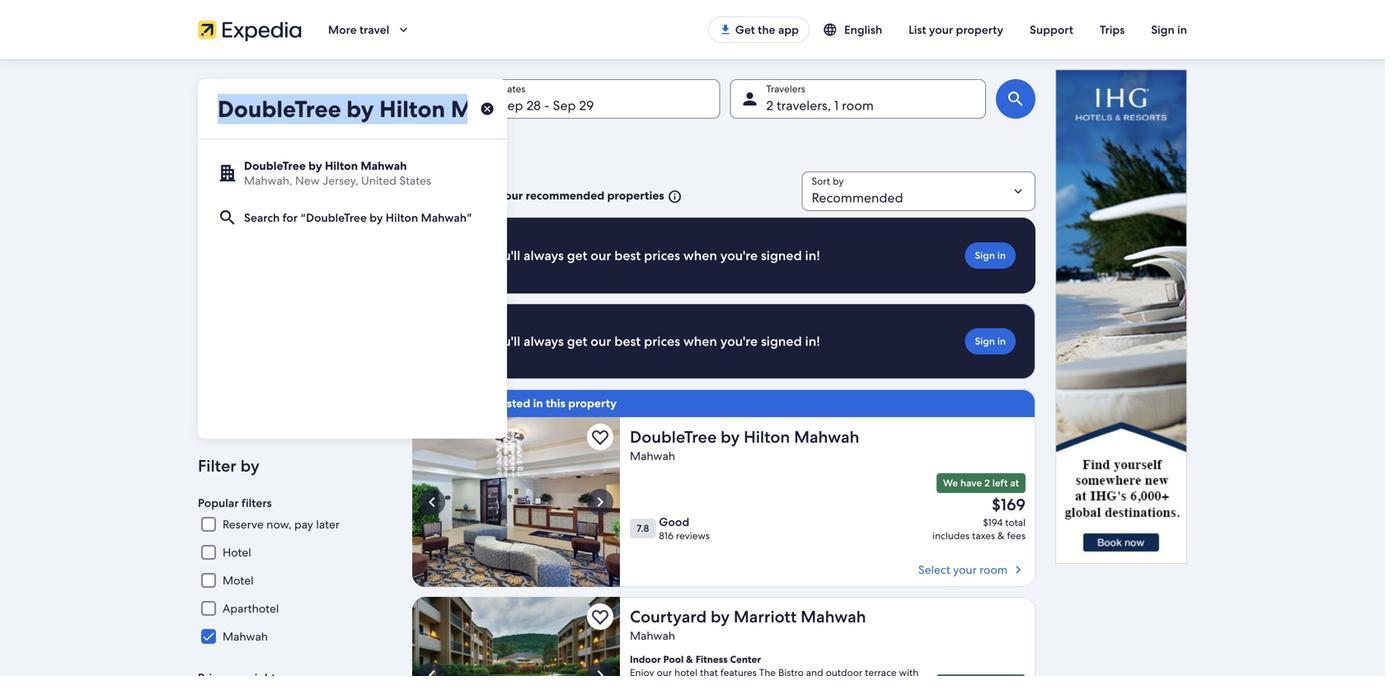 Task type: describe. For each thing, give the bounding box(es) containing it.
trips link
[[1087, 15, 1138, 45]]

travel
[[360, 22, 389, 37]]

& inside the we have 2 left at $169 $194 total includes taxes & fees
[[998, 529, 1005, 542]]

expedia logo image
[[198, 18, 302, 41]]

247
[[412, 171, 429, 184]]

fitness
[[696, 653, 728, 666]]

for
[[283, 210, 298, 225]]

trips
[[1100, 22, 1125, 37]]

mahwah,
[[244, 173, 292, 188]]

recommended
[[526, 188, 605, 203]]

small image inside see how we pick our recommended properties link
[[664, 189, 682, 204]]

left
[[992, 477, 1008, 489]]

29
[[579, 97, 594, 114]]

1
[[834, 97, 839, 114]]

sep 28 - sep 29 button
[[464, 79, 720, 119]]

marriott
[[734, 606, 797, 627]]

2 you'll from the top
[[488, 333, 520, 350]]

get for first sign in link from the top of the page
[[567, 247, 587, 264]]

0 vertical spatial our
[[505, 188, 523, 203]]

sign for first sign in link from the top of the page
[[975, 249, 995, 262]]

2 inside the we have 2 left at $169 $194 total includes taxes & fees
[[985, 477, 990, 489]]

reserve now, pay later
[[223, 517, 340, 532]]

by for doubletree by hilton mahwah mahwah, new jersey, united states
[[308, 158, 322, 173]]

lobby image
[[412, 417, 620, 587]]

room inside dropdown button
[[842, 97, 874, 114]]

list your property link
[[896, 15, 1017, 45]]

by for courtyard by marriott mahwah mahwah
[[711, 606, 730, 627]]

how
[[435, 188, 458, 203]]

you were interested in this property
[[422, 396, 617, 411]]

medium image
[[1011, 562, 1026, 577]]

7.8
[[637, 522, 649, 535]]

select your room
[[918, 562, 1008, 577]]

sign in button
[[1138, 15, 1200, 45]]

doubletree by hilton mahwah button
[[198, 79, 454, 119]]

total
[[1005, 516, 1026, 529]]

reserve
[[223, 517, 264, 532]]

2 travelers, 1 room
[[766, 97, 874, 114]]

popular filters
[[198, 496, 272, 510]]

select your room link
[[630, 562, 1026, 577]]

popular
[[198, 496, 239, 510]]

property for by
[[276, 349, 344, 370]]

you'll always get our best prices when you're signed in! for first sign in link from the top of the page
[[488, 247, 820, 264]]

have
[[961, 477, 982, 489]]

good 816 reviews
[[659, 514, 710, 542]]

sign inside dropdown button
[[1151, 22, 1175, 37]]

list
[[909, 22, 926, 37]]

later
[[316, 517, 340, 532]]

by for doubletree by hilton mahwah
[[306, 97, 321, 114]]

support link
[[1017, 15, 1087, 45]]

this
[[546, 396, 566, 411]]

Save DoubleTree by Hilton Mahwah to a trip checkbox
[[587, 424, 613, 450]]

doubletree by hilton mahwah mahwah, new jersey, united states
[[244, 158, 431, 188]]

clear going to image
[[480, 101, 495, 116]]

see how we pick our recommended properties
[[412, 188, 664, 203]]

indoor pool & fitness center
[[630, 653, 761, 666]]

jersey,
[[323, 173, 358, 188]]

-
[[544, 97, 550, 114]]

1 vertical spatial room
[[980, 562, 1008, 577]]

prices for first sign in link from the top of the page
[[644, 247, 680, 264]]

doubletree by hilton mahwah
[[234, 97, 415, 114]]

1 in! from the top
[[805, 247, 820, 264]]

our for first sign in link from the top of the page
[[591, 247, 611, 264]]

we have 2 left at $169 $194 total includes taxes & fees
[[933, 477, 1026, 542]]

$169
[[992, 494, 1026, 515]]

english button
[[810, 15, 896, 45]]

trailing image
[[396, 22, 411, 37]]

doubletree for doubletree by hilton mahwah mahwah
[[630, 426, 717, 448]]

pick
[[480, 188, 502, 203]]

filters
[[242, 496, 272, 510]]

sign in for first sign in link from the top of the page
[[975, 249, 1006, 262]]

center
[[730, 653, 761, 666]]

includes
[[933, 529, 970, 542]]

0 horizontal spatial &
[[686, 653, 693, 666]]

"doubletree
[[300, 210, 367, 225]]

app
[[778, 22, 799, 37]]

interested
[[475, 396, 530, 411]]

you're for 1st sign in link from the bottom of the page
[[720, 333, 758, 350]]

28
[[526, 97, 541, 114]]

1 sep from the left
[[500, 97, 523, 114]]

motel
[[223, 573, 254, 588]]

good
[[659, 514, 689, 529]]

reviews
[[676, 529, 710, 542]]

more travel
[[328, 22, 389, 37]]

indoor
[[630, 653, 661, 666]]

mahwah inside dropdown button
[[364, 97, 415, 114]]

hilton for doubletree by hilton mahwah mahwah
[[744, 426, 790, 448]]

aparthotel
[[223, 601, 279, 616]]

states
[[399, 173, 431, 188]]

Going to text field
[[198, 79, 507, 139]]

search by property name
[[198, 349, 390, 370]]

mahwah"
[[421, 210, 472, 225]]

select
[[918, 562, 950, 577]]

you'll always get our best prices when you're signed in! for 1st sign in link from the bottom of the page
[[488, 333, 820, 350]]

support
[[1030, 22, 1073, 37]]

$194
[[983, 516, 1003, 529]]



Task type: locate. For each thing, give the bounding box(es) containing it.
1 vertical spatial your
[[953, 562, 977, 577]]

new
[[295, 173, 320, 188]]

your right list
[[929, 22, 953, 37]]

you
[[422, 396, 442, 411]]

1 vertical spatial prices
[[644, 333, 680, 350]]

0 vertical spatial room
[[842, 97, 874, 114]]

our for 1st sign in link from the bottom of the page
[[591, 333, 611, 350]]

2 vertical spatial sign
[[975, 335, 995, 348]]

name
[[348, 349, 390, 370]]

doubletree for doubletree by hilton mahwah mahwah, new jersey, united states
[[244, 158, 306, 173]]

when for first sign in link from the top of the page
[[683, 247, 717, 264]]

1 vertical spatial sign in
[[975, 249, 1006, 262]]

your
[[929, 22, 953, 37], [953, 562, 977, 577]]

sep left 28
[[500, 97, 523, 114]]

1 vertical spatial 2
[[985, 477, 990, 489]]

1 vertical spatial search
[[198, 349, 249, 370]]

sep 28 - sep 29
[[500, 97, 594, 114]]

& left fees
[[998, 529, 1005, 542]]

1 vertical spatial properties
[[607, 188, 664, 203]]

more travel button
[[315, 15, 424, 45]]

hilton inside doubletree by hilton mahwah mahwah, new jersey, united states
[[325, 158, 358, 173]]

show previous image for courtyard by marriott mahwah image
[[422, 665, 442, 676]]

room left medium 'image'
[[980, 562, 1008, 577]]

1 vertical spatial &
[[686, 653, 693, 666]]

fees
[[1007, 529, 1026, 542]]

1 horizontal spatial property
[[568, 396, 617, 411]]

by inside courtyard by marriott mahwah mahwah
[[711, 606, 730, 627]]

you're for first sign in link from the top of the page
[[720, 247, 758, 264]]

1 vertical spatial always
[[524, 333, 564, 350]]

in for sign in dropdown button
[[1177, 22, 1187, 37]]

mahwah
[[364, 97, 415, 114], [422, 142, 461, 155], [361, 158, 407, 173], [794, 426, 859, 448], [630, 449, 675, 463], [801, 606, 866, 627], [630, 628, 675, 643], [223, 629, 268, 644]]

doubletree
[[234, 97, 303, 114], [244, 158, 306, 173], [630, 426, 717, 448]]

2 in! from the top
[[805, 333, 820, 350]]

get for 1st sign in link from the bottom of the page
[[567, 333, 587, 350]]

see how we pick our recommended properties link
[[412, 188, 682, 204]]

hilton for doubletree by hilton mahwah
[[324, 97, 360, 114]]

0 vertical spatial best
[[614, 247, 641, 264]]

when for 1st sign in link from the bottom of the page
[[683, 333, 717, 350]]

816
[[659, 529, 674, 542]]

get
[[567, 247, 587, 264], [567, 333, 587, 350]]

0 vertical spatial when
[[683, 247, 717, 264]]

list your property
[[909, 22, 1003, 37]]

properties up how at the top left of page
[[431, 171, 479, 184]]

0 vertical spatial sign
[[1151, 22, 1175, 37]]

0 vertical spatial always
[[524, 247, 564, 264]]

when
[[683, 247, 717, 264], [683, 333, 717, 350]]

1 horizontal spatial 2
[[985, 477, 990, 489]]

property
[[956, 22, 1003, 37], [276, 349, 344, 370], [568, 396, 617, 411]]

mahwah button
[[412, 135, 497, 162]]

doubletree inside doubletree by hilton mahwah mahwah, new jersey, united states
[[244, 158, 306, 173]]

by inside doubletree by hilton mahwah mahwah
[[721, 426, 740, 448]]

2 vertical spatial our
[[591, 333, 611, 350]]

2 you're from the top
[[720, 333, 758, 350]]

your right "select"
[[953, 562, 977, 577]]

1 get from the top
[[567, 247, 587, 264]]

2 signed from the top
[[761, 333, 802, 350]]

2 sign in link from the top
[[965, 328, 1016, 355]]

property for your
[[956, 22, 1003, 37]]

2 horizontal spatial property
[[956, 22, 1003, 37]]

in inside dropdown button
[[1177, 22, 1187, 37]]

your for select
[[953, 562, 977, 577]]

search for search for "doubletree by hilton mahwah"
[[244, 210, 280, 225]]

filter
[[198, 455, 237, 477]]

2 when from the top
[[683, 333, 717, 350]]

0 vertical spatial your
[[929, 22, 953, 37]]

1 horizontal spatial small image
[[823, 22, 844, 37]]

& right pool
[[686, 653, 693, 666]]

show next image for courtyard by marriott mahwah image
[[590, 665, 610, 676]]

2 best from the top
[[614, 333, 641, 350]]

search
[[244, 210, 280, 225], [198, 349, 249, 370]]

small image
[[823, 22, 844, 37], [664, 189, 682, 204]]

1 you'll always get our best prices when you're signed in! from the top
[[488, 247, 820, 264]]

best for 1st sign in link from the bottom of the page
[[614, 333, 641, 350]]

doubletree up 'for'
[[244, 158, 306, 173]]

doubletree right save doubletree by hilton mahwah to a trip option
[[630, 426, 717, 448]]

hilton inside doubletree by hilton mahwah mahwah
[[744, 426, 790, 448]]

1 sign in link from the top
[[965, 242, 1016, 269]]

small image inside the english button
[[823, 22, 844, 37]]

property left the name
[[276, 349, 344, 370]]

doubletree for doubletree by hilton mahwah
[[234, 97, 303, 114]]

2 left travelers,
[[766, 97, 773, 114]]

0 vertical spatial &
[[998, 529, 1005, 542]]

0 vertical spatial small image
[[823, 22, 844, 37]]

show next image for doubletree by hilton mahwah image
[[590, 492, 610, 512]]

2 vertical spatial sign in
[[975, 335, 1006, 348]]

you'll up interested
[[488, 333, 520, 350]]

we
[[943, 477, 958, 489]]

at
[[1010, 477, 1019, 489]]

your for list
[[929, 22, 953, 37]]

in for 1st sign in link from the bottom of the page
[[997, 335, 1006, 348]]

0 vertical spatial you're
[[720, 247, 758, 264]]

0 vertical spatial property
[[956, 22, 1003, 37]]

sign for 1st sign in link from the bottom of the page
[[975, 335, 995, 348]]

Save Courtyard by Marriott Mahwah to a trip checkbox
[[587, 604, 613, 630]]

download the app button image
[[719, 23, 732, 36]]

doubletree inside dropdown button
[[234, 97, 303, 114]]

1 vertical spatial when
[[683, 333, 717, 350]]

1 vertical spatial sign
[[975, 249, 995, 262]]

static map image image
[[198, 132, 392, 215]]

pay
[[294, 517, 313, 532]]

you'll down pick
[[488, 247, 520, 264]]

1 vertical spatial sign in link
[[965, 328, 1016, 355]]

1 vertical spatial small image
[[664, 189, 682, 204]]

0 horizontal spatial property
[[276, 349, 344, 370]]

best for first sign in link from the top of the page
[[614, 247, 641, 264]]

1 signed from the top
[[761, 247, 802, 264]]

we
[[461, 188, 477, 203]]

property up save doubletree by hilton mahwah to a trip option
[[568, 396, 617, 411]]

0 vertical spatial get
[[567, 247, 587, 264]]

sign in
[[1151, 22, 1187, 37], [975, 249, 1006, 262], [975, 335, 1006, 348]]

search image
[[1006, 89, 1026, 109]]

0 horizontal spatial small image
[[664, 189, 682, 204]]

1 vertical spatial get
[[567, 333, 587, 350]]

0 vertical spatial sign in
[[1151, 22, 1187, 37]]

properties right recommended
[[607, 188, 664, 203]]

search for search by property name
[[198, 349, 249, 370]]

1 prices from the top
[[644, 247, 680, 264]]

hilton inside dropdown button
[[324, 97, 360, 114]]

1 vertical spatial you'll always get our best prices when you're signed in!
[[488, 333, 820, 350]]

travelers,
[[777, 97, 831, 114]]

prices
[[644, 247, 680, 264], [644, 333, 680, 350]]

get the app
[[735, 22, 799, 37]]

2 left left
[[985, 477, 990, 489]]

2 get from the top
[[567, 333, 587, 350]]

1 you're from the top
[[720, 247, 758, 264]]

0 vertical spatial properties
[[431, 171, 479, 184]]

1 you'll from the top
[[488, 247, 520, 264]]

properties
[[431, 171, 479, 184], [607, 188, 664, 203]]

get the app link
[[708, 16, 810, 43]]

by inside dropdown button
[[306, 97, 321, 114]]

courtyard by marriott mahwah mahwah
[[630, 606, 866, 643]]

0 vertical spatial prices
[[644, 247, 680, 264]]

0 vertical spatial you'll always get our best prices when you're signed in!
[[488, 247, 820, 264]]

property right list
[[956, 22, 1003, 37]]

by
[[306, 97, 321, 114], [308, 158, 322, 173], [370, 210, 383, 225], [253, 349, 272, 370], [721, 426, 740, 448], [240, 455, 260, 477], [711, 606, 730, 627]]

pool
[[663, 653, 684, 666]]

always up this
[[524, 333, 564, 350]]

english
[[844, 22, 882, 37]]

filter by
[[198, 455, 260, 477]]

1 horizontal spatial room
[[980, 562, 1008, 577]]

0 horizontal spatial properties
[[431, 171, 479, 184]]

taxes
[[972, 529, 995, 542]]

always down see how we pick our recommended properties link
[[524, 247, 564, 264]]

2 prices from the top
[[644, 333, 680, 350]]

more
[[328, 22, 357, 37]]

1 vertical spatial our
[[591, 247, 611, 264]]

united
[[361, 173, 397, 188]]

show previous image for doubletree by hilton mahwah image
[[422, 492, 442, 512]]

2 you'll always get our best prices when you're signed in! from the top
[[488, 333, 820, 350]]

you're
[[720, 247, 758, 264], [720, 333, 758, 350]]

1 vertical spatial you'll
[[488, 333, 520, 350]]

in
[[1177, 22, 1187, 37], [997, 249, 1006, 262], [997, 335, 1006, 348], [533, 396, 543, 411]]

0 vertical spatial you'll
[[488, 247, 520, 264]]

doubletree up static map image
[[234, 97, 303, 114]]

prices for 1st sign in link from the bottom of the page
[[644, 333, 680, 350]]

1 when from the top
[[683, 247, 717, 264]]

were
[[445, 396, 472, 411]]

sign in for 1st sign in link from the bottom of the page
[[975, 335, 1006, 348]]

1 vertical spatial doubletree
[[244, 158, 306, 173]]

2 vertical spatial property
[[568, 396, 617, 411]]

sign in inside dropdown button
[[1151, 22, 1187, 37]]

property amenity image
[[412, 597, 620, 676]]

1 vertical spatial best
[[614, 333, 641, 350]]

1 horizontal spatial sep
[[553, 97, 576, 114]]

now,
[[266, 517, 292, 532]]

hilton for doubletree by hilton mahwah mahwah, new jersey, united states
[[325, 158, 358, 173]]

our
[[505, 188, 523, 203], [591, 247, 611, 264], [591, 333, 611, 350]]

1 best from the top
[[614, 247, 641, 264]]

2 sep from the left
[[553, 97, 576, 114]]

sep right -
[[553, 97, 576, 114]]

hotel
[[223, 545, 251, 560]]

by for doubletree by hilton mahwah mahwah
[[721, 426, 740, 448]]

doubletree by hilton mahwah mahwah
[[630, 426, 859, 463]]

mahwah inside doubletree by hilton mahwah mahwah, new jersey, united states
[[361, 158, 407, 173]]

0 vertical spatial doubletree
[[234, 97, 303, 114]]

0 vertical spatial signed
[[761, 247, 802, 264]]

0 vertical spatial in!
[[805, 247, 820, 264]]

0 vertical spatial sign in link
[[965, 242, 1016, 269]]

signed for first sign in link from the top of the page
[[761, 247, 802, 264]]

by inside doubletree by hilton mahwah mahwah, new jersey, united states
[[308, 158, 322, 173]]

0 horizontal spatial room
[[842, 97, 874, 114]]

you'll
[[488, 247, 520, 264], [488, 333, 520, 350]]

sign in link
[[965, 242, 1016, 269], [965, 328, 1016, 355]]

2 inside 2 travelers, 1 room dropdown button
[[766, 97, 773, 114]]

0 vertical spatial search
[[244, 210, 280, 225]]

0 horizontal spatial sep
[[500, 97, 523, 114]]

doubletree inside doubletree by hilton mahwah mahwah
[[630, 426, 717, 448]]

247 properties
[[412, 171, 479, 184]]

signed for 1st sign in link from the bottom of the page
[[761, 333, 802, 350]]

2 always from the top
[[524, 333, 564, 350]]

see
[[412, 188, 432, 203]]

1 horizontal spatial &
[[998, 529, 1005, 542]]

in for first sign in link from the top of the page
[[997, 249, 1006, 262]]

courtyard
[[630, 606, 707, 627]]

1 vertical spatial in!
[[805, 333, 820, 350]]

1 horizontal spatial properties
[[607, 188, 664, 203]]

mahwah inside button
[[422, 142, 461, 155]]

signed
[[761, 247, 802, 264], [761, 333, 802, 350]]

room right 1
[[842, 97, 874, 114]]

hilton
[[324, 97, 360, 114], [325, 158, 358, 173], [386, 210, 418, 225], [744, 426, 790, 448]]

2 vertical spatial doubletree
[[630, 426, 717, 448]]

&
[[998, 529, 1005, 542], [686, 653, 693, 666]]

2
[[766, 97, 773, 114], [985, 477, 990, 489]]

by for search by property name
[[253, 349, 272, 370]]

1 vertical spatial signed
[[761, 333, 802, 350]]

search for "doubletree by hilton mahwah"
[[244, 210, 472, 225]]

best
[[614, 247, 641, 264], [614, 333, 641, 350]]

room
[[842, 97, 874, 114], [980, 562, 1008, 577]]

get
[[735, 22, 755, 37]]

1 always from the top
[[524, 247, 564, 264]]

2 travelers, 1 room button
[[730, 79, 986, 119]]

0 vertical spatial 2
[[766, 97, 773, 114]]

by for filter by
[[240, 455, 260, 477]]

0 horizontal spatial 2
[[766, 97, 773, 114]]

you'll always get our best prices when you're signed in!
[[488, 247, 820, 264], [488, 333, 820, 350]]

1 vertical spatial you're
[[720, 333, 758, 350]]

the
[[758, 22, 776, 37]]

1 vertical spatial property
[[276, 349, 344, 370]]



Task type: vqa. For each thing, say whether or not it's contained in the screenshot.
Marriott
yes



